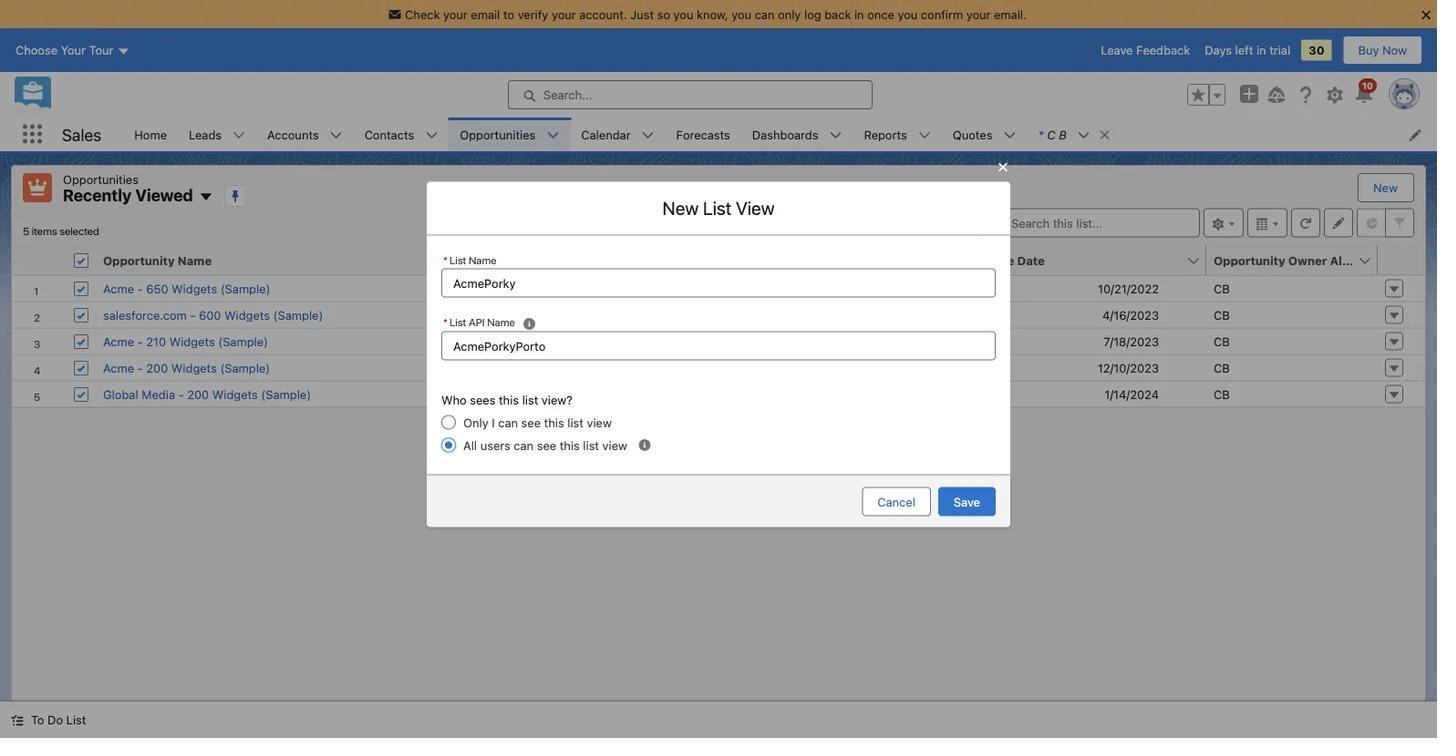Task type: describe. For each thing, give the bounding box(es) containing it.
quotes link
[[942, 118, 1004, 151]]

save button
[[938, 488, 996, 517]]

opportunity owner alias button
[[1206, 246, 1359, 275]]

650
[[146, 282, 168, 295]]

close
[[981, 254, 1014, 267]]

- for 200
[[137, 361, 143, 375]]

3 your from the left
[[966, 7, 991, 21]]

cb for 1/14/2024
[[1214, 388, 1230, 401]]

date
[[1017, 254, 1045, 267]]

600
[[199, 308, 221, 322]]

opportunity owner alias
[[1214, 254, 1359, 267]]

alias
[[1330, 254, 1359, 267]]

buy now
[[1358, 43, 1407, 57]]

0 vertical spatial this
[[499, 393, 519, 407]]

cb for 10/21/2022
[[1214, 282, 1230, 295]]

cb for 7/18/2023
[[1214, 335, 1230, 348]]

acme (sample) link for acme - 650 widgets (sample)
[[476, 282, 560, 295]]

opportunity name element
[[96, 246, 480, 276]]

sales
[[62, 125, 101, 144]]

3 you from the left
[[898, 7, 918, 21]]

opportunities inside list item
[[460, 128, 536, 141]]

cancel button
[[862, 488, 931, 517]]

days left in trial
[[1205, 43, 1290, 57]]

acme (sample) for acme - 210 widgets (sample)
[[476, 335, 560, 348]]

0 vertical spatial 200
[[146, 361, 168, 375]]

* for * c b
[[1038, 128, 1044, 141]]

- down acme - 200 widgets (sample)
[[178, 388, 184, 401]]

* list api name
[[443, 316, 515, 329]]

log
[[804, 7, 821, 21]]

account name button
[[469, 246, 735, 275]]

opportunities link
[[449, 118, 546, 151]]

name up acme - 650 widgets (sample)
[[178, 254, 212, 267]]

recently viewed|opportunities|list view element
[[11, 165, 1426, 702]]

cancel
[[878, 495, 915, 509]]

global for global media (sample)
[[476, 388, 511, 401]]

1 your from the left
[[443, 7, 468, 21]]

reports list item
[[853, 118, 942, 151]]

all users can see this list view
[[463, 439, 627, 452]]

stage element
[[755, 246, 985, 276]]

reports link
[[853, 118, 918, 151]]

sees
[[470, 393, 496, 407]]

0 vertical spatial list
[[522, 393, 538, 407]]

widgets for 210
[[169, 335, 215, 348]]

media for (sample)
[[515, 388, 548, 401]]

recently viewed
[[63, 186, 193, 205]]

10/21/2022
[[1098, 282, 1159, 295]]

new button
[[1359, 174, 1413, 202]]

cell for 12/10/2023
[[755, 354, 974, 381]]

calendar list item
[[570, 118, 665, 151]]

only i can see this list view
[[463, 416, 612, 430]]

to
[[503, 7, 514, 21]]

salesforce.com for salesforce.com (sample)
[[476, 308, 560, 322]]

home link
[[123, 118, 178, 151]]

salesforce.com for salesforce.com - 600 widgets (sample)
[[103, 308, 187, 322]]

dashboards list item
[[741, 118, 853, 151]]

contacts list item
[[354, 118, 449, 151]]

leave
[[1101, 43, 1133, 57]]

opportunity for opportunity name
[[103, 254, 175, 267]]

closed won
[[762, 335, 829, 348]]

cell down selected on the top of page
[[67, 246, 96, 276]]

leave feedback link
[[1101, 43, 1190, 57]]

media for -
[[142, 388, 175, 401]]

back
[[825, 7, 851, 21]]

close date button
[[974, 246, 1186, 275]]

owner
[[1288, 254, 1327, 267]]

1 horizontal spatial 200
[[187, 388, 209, 401]]

global media (sample) link
[[476, 388, 601, 401]]

viewed
[[135, 186, 193, 205]]

contacts
[[364, 128, 414, 141]]

dashboards
[[752, 128, 818, 141]]

so
[[657, 7, 670, 21]]

only
[[778, 7, 801, 21]]

acme down * list api name
[[476, 335, 507, 348]]

reports
[[864, 128, 907, 141]]

global for global media - 200 widgets (sample)
[[103, 388, 138, 401]]

view for all users can see this list view
[[602, 439, 627, 452]]

2 your from the left
[[552, 7, 576, 21]]

* list name
[[443, 254, 497, 267]]

widgets for 650
[[172, 282, 217, 295]]

2 you from the left
[[732, 7, 752, 21]]

recently viewed status
[[23, 225, 99, 238]]

list item containing *
[[1027, 118, 1119, 151]]

list for users
[[583, 439, 599, 452]]

save
[[954, 495, 980, 509]]

to do list
[[31, 714, 86, 727]]

list containing home
[[123, 118, 1437, 151]]

list inside 'button'
[[66, 714, 86, 727]]

acme - 200 widgets (sample)
[[103, 361, 270, 375]]

calendar
[[581, 128, 631, 141]]

accounts
[[267, 128, 319, 141]]

do
[[47, 714, 63, 727]]

left
[[1235, 43, 1253, 57]]

closed won cell
[[755, 328, 974, 354]]

1 horizontal spatial in
[[1257, 43, 1266, 57]]

view?
[[542, 393, 573, 407]]

salesforce.com (sample)
[[476, 308, 613, 322]]

widgets for 200
[[171, 361, 217, 375]]

acme for 650
[[103, 282, 134, 295]]

buy
[[1358, 43, 1379, 57]]

global media (sample)
[[476, 388, 601, 401]]

forecasts
[[676, 128, 730, 141]]

acme - 210 widgets (sample) link
[[103, 335, 268, 348]]

i
[[492, 416, 495, 430]]

opportunity name button
[[96, 246, 449, 275]]

- for 650
[[137, 282, 143, 295]]

can for only i can see this list view
[[498, 416, 518, 430]]

see for users
[[537, 439, 556, 452]]

email.
[[994, 7, 1027, 21]]

item number element
[[12, 246, 67, 276]]

new list view
[[663, 197, 775, 218]]



Task type: locate. For each thing, give the bounding box(es) containing it.
0 vertical spatial see
[[521, 416, 541, 430]]

0 horizontal spatial new
[[663, 197, 699, 218]]

widgets down acme - 210 widgets (sample)
[[171, 361, 217, 375]]

list
[[522, 393, 538, 407], [567, 416, 584, 430], [583, 439, 599, 452]]

list left the account
[[450, 254, 466, 267]]

close date
[[981, 254, 1045, 267]]

1 vertical spatial acme (sample) link
[[476, 335, 560, 348]]

- left the 600
[[190, 308, 196, 322]]

1 vertical spatial in
[[1257, 43, 1266, 57]]

group
[[1187, 84, 1226, 106]]

acme (sample) link down salesforce.com (sample)
[[476, 335, 560, 348]]

acme down the account
[[476, 282, 507, 295]]

opportunity down select list display icon
[[1214, 254, 1285, 267]]

list for api
[[450, 316, 466, 329]]

items
[[32, 225, 57, 238]]

see
[[521, 416, 541, 430], [537, 439, 556, 452]]

cell down won
[[755, 354, 974, 381]]

1 horizontal spatial media
[[515, 388, 548, 401]]

acme for 210
[[103, 335, 134, 348]]

acme (sample) link down account name
[[476, 282, 560, 295]]

acme for 200
[[103, 361, 134, 375]]

cell for 1/14/2024
[[755, 381, 974, 407]]

opportunity for opportunity owner alias
[[1214, 254, 1285, 267]]

account.
[[579, 7, 627, 21]]

opportunity
[[103, 254, 175, 267], [1214, 254, 1285, 267]]

Search Recently Viewed list view. search field
[[981, 208, 1200, 238]]

2 vertical spatial can
[[514, 439, 534, 452]]

1 vertical spatial list
[[567, 416, 584, 430]]

- down acme - 210 widgets (sample)
[[137, 361, 143, 375]]

text default image
[[1099, 129, 1111, 141]]

0 horizontal spatial text default image
[[11, 715, 24, 727]]

accounts link
[[256, 118, 330, 151]]

global up "i"
[[476, 388, 511, 401]]

- left 650
[[137, 282, 143, 295]]

1 vertical spatial text default image
[[11, 715, 24, 727]]

-
[[137, 282, 143, 295], [190, 308, 196, 322], [137, 335, 143, 348], [137, 361, 143, 375], [178, 388, 184, 401]]

1 global from the left
[[103, 388, 138, 401]]

1 salesforce.com from the left
[[103, 308, 187, 322]]

1 horizontal spatial text default image
[[638, 439, 651, 452]]

recently viewed grid
[[12, 246, 1425, 408]]

can for all users can see this list view
[[514, 439, 534, 452]]

your left email
[[443, 7, 468, 21]]

cell up the closed won "cell"
[[755, 276, 974, 301]]

account
[[476, 254, 525, 267]]

0 horizontal spatial opportunity
[[103, 254, 175, 267]]

list right do
[[66, 714, 86, 727]]

opportunity name
[[103, 254, 212, 267]]

media down the acme - 200 widgets (sample) link
[[142, 388, 175, 401]]

7/18/2023
[[1104, 335, 1159, 348]]

this down only i can see this list view
[[560, 439, 580, 452]]

cell up view?
[[469, 354, 755, 381]]

(sample)
[[220, 282, 270, 295], [510, 282, 560, 295], [273, 308, 323, 322], [563, 308, 613, 322], [218, 335, 268, 348], [510, 335, 560, 348], [220, 361, 270, 375], [261, 388, 311, 401], [551, 388, 601, 401]]

1 vertical spatial acme (sample)
[[476, 335, 560, 348]]

* left the account
[[443, 254, 448, 267]]

1 acme (sample) from the top
[[476, 282, 560, 295]]

this right sees at bottom
[[499, 393, 519, 407]]

check your email to verify your account. just so you know, you can only log back in once you confirm your email.
[[405, 7, 1027, 21]]

won
[[804, 335, 829, 348]]

2 global from the left
[[476, 388, 511, 401]]

1 horizontal spatial your
[[552, 7, 576, 21]]

1 vertical spatial *
[[443, 254, 448, 267]]

opportunities
[[460, 128, 536, 141], [63, 172, 139, 186]]

cell down stage element
[[755, 301, 974, 328]]

0 vertical spatial view
[[587, 416, 612, 430]]

0 horizontal spatial you
[[674, 7, 693, 21]]

1 you from the left
[[674, 7, 693, 21]]

list left api
[[450, 316, 466, 329]]

acme (sample) down account name
[[476, 282, 560, 295]]

email
[[471, 7, 500, 21]]

4/16/2023
[[1103, 308, 1159, 322]]

feedback
[[1136, 43, 1190, 57]]

salesforce.com (sample) link
[[476, 308, 613, 322]]

1 horizontal spatial salesforce.com
[[476, 308, 560, 322]]

you
[[674, 7, 693, 21], [732, 7, 752, 21], [898, 7, 918, 21]]

just
[[630, 7, 654, 21]]

account name element
[[469, 246, 766, 276]]

to
[[31, 714, 44, 727]]

acme (sample) down salesforce.com (sample)
[[476, 335, 560, 348]]

media up only i can see this list view
[[515, 388, 548, 401]]

this for users
[[560, 439, 580, 452]]

* for * list api name
[[443, 316, 448, 329]]

new for new
[[1373, 181, 1398, 195]]

0 vertical spatial acme (sample) link
[[476, 282, 560, 295]]

2 vertical spatial list
[[583, 439, 599, 452]]

1 cb from the top
[[1214, 282, 1230, 295]]

trial
[[1270, 43, 1290, 57]]

210
[[146, 335, 166, 348]]

cb
[[1214, 282, 1230, 295], [1214, 308, 1230, 322], [1214, 335, 1230, 348], [1214, 361, 1230, 375], [1214, 388, 1230, 401]]

selected
[[60, 225, 99, 238]]

view down only i can see this list view
[[602, 439, 627, 452]]

name up * list api name
[[469, 254, 497, 267]]

check
[[405, 7, 440, 21]]

salesforce.com up 210
[[103, 308, 187, 322]]

select list display image
[[1247, 208, 1288, 238]]

* left api
[[443, 316, 448, 329]]

in
[[854, 7, 864, 21], [1257, 43, 1266, 57]]

acme left 650
[[103, 282, 134, 295]]

your
[[443, 7, 468, 21], [552, 7, 576, 21], [966, 7, 991, 21]]

who
[[441, 393, 467, 407]]

home
[[134, 128, 167, 141]]

1 media from the left
[[142, 388, 175, 401]]

200 down 210
[[146, 361, 168, 375]]

0 horizontal spatial salesforce.com
[[103, 308, 187, 322]]

0 vertical spatial text default image
[[638, 439, 651, 452]]

global media - 200 widgets (sample) link
[[103, 388, 311, 401]]

know,
[[697, 7, 728, 21]]

200 down acme - 200 widgets (sample)
[[187, 388, 209, 401]]

widgets right the 600
[[224, 308, 270, 322]]

item number image
[[12, 246, 67, 275]]

0 vertical spatial new
[[1373, 181, 1398, 195]]

0 horizontal spatial your
[[443, 7, 468, 21]]

0 horizontal spatial in
[[854, 7, 864, 21]]

your left "email."
[[966, 7, 991, 21]]

name right api
[[487, 316, 515, 329]]

see up all users can see this list view
[[521, 416, 541, 430]]

list item
[[1027, 118, 1119, 151]]

3 cb from the top
[[1214, 335, 1230, 348]]

list
[[703, 197, 731, 218], [450, 254, 466, 267], [450, 316, 466, 329], [66, 714, 86, 727]]

you right know,
[[732, 7, 752, 21]]

search... button
[[508, 80, 873, 109]]

see for i
[[521, 416, 541, 430]]

opportunity up 650
[[103, 254, 175, 267]]

salesforce.com down account name
[[476, 308, 560, 322]]

list up only i can see this list view
[[522, 393, 538, 407]]

2 acme (sample) link from the top
[[476, 335, 560, 348]]

cell for 4/16/2023
[[755, 301, 974, 328]]

None text field
[[441, 268, 996, 298]]

quotes list item
[[942, 118, 1027, 151]]

leads list item
[[178, 118, 256, 151]]

calendar link
[[570, 118, 642, 151]]

view up all users can see this list view
[[587, 416, 612, 430]]

acme - 200 widgets (sample) link
[[103, 361, 270, 375]]

1 vertical spatial view
[[602, 439, 627, 452]]

list down only i can see this list view
[[583, 439, 599, 452]]

200
[[146, 361, 168, 375], [187, 388, 209, 401]]

0 vertical spatial can
[[755, 7, 775, 21]]

2 vertical spatial *
[[443, 316, 448, 329]]

opportunities image
[[23, 173, 52, 202]]

cell down the closed won "cell"
[[755, 381, 974, 407]]

* inside list item
[[1038, 128, 1044, 141]]

acme
[[103, 282, 134, 295], [476, 282, 507, 295], [103, 335, 134, 348], [476, 335, 507, 348], [103, 361, 134, 375]]

who sees this list view?
[[441, 393, 573, 407]]

* for * list name
[[443, 254, 448, 267]]

None text field
[[441, 331, 996, 361]]

global media - 200 widgets (sample)
[[103, 388, 311, 401]]

this for i
[[544, 416, 564, 430]]

cb for 4/16/2023
[[1214, 308, 1230, 322]]

you right so
[[674, 7, 693, 21]]

1 acme (sample) link from the top
[[476, 282, 560, 295]]

acme - 650 widgets (sample)
[[103, 282, 270, 295]]

now
[[1383, 43, 1407, 57]]

* left c
[[1038, 128, 1044, 141]]

in right back
[[854, 7, 864, 21]]

acme (sample) link for acme - 210 widgets (sample)
[[476, 335, 560, 348]]

5 cb from the top
[[1214, 388, 1230, 401]]

accounts list item
[[256, 118, 354, 151]]

closed
[[762, 335, 801, 348]]

widgets down acme - 200 widgets (sample)
[[212, 388, 258, 401]]

new up action image
[[1373, 181, 1398, 195]]

2 vertical spatial this
[[560, 439, 580, 452]]

1 vertical spatial can
[[498, 416, 518, 430]]

in right left
[[1257, 43, 1266, 57]]

contacts link
[[354, 118, 425, 151]]

this
[[499, 393, 519, 407], [544, 416, 564, 430], [560, 439, 580, 452]]

2 cb from the top
[[1214, 308, 1230, 322]]

account name
[[476, 254, 562, 267]]

0 horizontal spatial global
[[103, 388, 138, 401]]

2 horizontal spatial your
[[966, 7, 991, 21]]

new
[[1373, 181, 1398, 195], [663, 197, 699, 218]]

list left the view
[[703, 197, 731, 218]]

- for 210
[[137, 335, 143, 348]]

see down only i can see this list view
[[537, 439, 556, 452]]

2 salesforce.com from the left
[[476, 308, 560, 322]]

new left the view
[[663, 197, 699, 218]]

opportunities list item
[[449, 118, 570, 151]]

can down only i can see this list view
[[514, 439, 534, 452]]

2 horizontal spatial you
[[898, 7, 918, 21]]

can left only
[[755, 7, 775, 21]]

text default image inside to do list 'button'
[[11, 715, 24, 727]]

0 horizontal spatial media
[[142, 388, 175, 401]]

cell
[[67, 246, 96, 276], [755, 276, 974, 301], [755, 301, 974, 328], [469, 354, 755, 381], [755, 354, 974, 381], [755, 381, 974, 407]]

action element
[[1378, 246, 1425, 276]]

acme (sample) for acme - 650 widgets (sample)
[[476, 282, 560, 295]]

close date element
[[974, 246, 1217, 276]]

1 vertical spatial new
[[663, 197, 699, 218]]

2 media from the left
[[515, 388, 548, 401]]

quotes
[[953, 128, 993, 141]]

1 horizontal spatial you
[[732, 7, 752, 21]]

leads
[[189, 128, 222, 141]]

dashboards link
[[741, 118, 829, 151]]

action image
[[1378, 246, 1425, 275]]

only
[[463, 416, 488, 430]]

list for name
[[450, 254, 466, 267]]

- for 600
[[190, 308, 196, 322]]

view for only i can see this list view
[[587, 416, 612, 430]]

2 opportunity from the left
[[1214, 254, 1285, 267]]

1 horizontal spatial opportunity
[[1214, 254, 1285, 267]]

1 horizontal spatial new
[[1373, 181, 1398, 195]]

acme - 210 widgets (sample)
[[103, 335, 268, 348]]

1/14/2024
[[1105, 388, 1159, 401]]

recently
[[63, 186, 132, 205]]

0 vertical spatial in
[[854, 7, 864, 21]]

1 vertical spatial this
[[544, 416, 564, 430]]

leads link
[[178, 118, 233, 151]]

this down view?
[[544, 416, 564, 430]]

0 vertical spatial opportunities
[[460, 128, 536, 141]]

0 horizontal spatial 200
[[146, 361, 168, 375]]

leave feedback
[[1101, 43, 1190, 57]]

opportunity owner alias element
[[1206, 246, 1389, 276]]

widgets up the 600
[[172, 282, 217, 295]]

30
[[1309, 43, 1325, 57]]

b
[[1059, 128, 1067, 141]]

to do list button
[[0, 702, 97, 739]]

5
[[23, 225, 29, 238]]

you right the once
[[898, 7, 918, 21]]

your right verify
[[552, 7, 576, 21]]

2 acme (sample) from the top
[[476, 335, 560, 348]]

widgets for 600
[[224, 308, 270, 322]]

0 vertical spatial *
[[1038, 128, 1044, 141]]

1 vertical spatial see
[[537, 439, 556, 452]]

* c b
[[1038, 128, 1067, 141]]

0 vertical spatial acme (sample)
[[476, 282, 560, 295]]

text default image
[[638, 439, 651, 452], [11, 715, 24, 727]]

all
[[463, 439, 477, 452]]

None search field
[[981, 208, 1200, 238]]

4 cb from the top
[[1214, 361, 1230, 375]]

1 horizontal spatial opportunities
[[460, 128, 536, 141]]

widgets up the acme - 200 widgets (sample) link
[[169, 335, 215, 348]]

0 horizontal spatial opportunities
[[63, 172, 139, 186]]

name right the account
[[528, 254, 562, 267]]

1 horizontal spatial global
[[476, 388, 511, 401]]

days
[[1205, 43, 1232, 57]]

list for i
[[567, 416, 584, 430]]

5 items selected
[[23, 225, 99, 238]]

acme left 210
[[103, 335, 134, 348]]

acme down acme - 210 widgets (sample)
[[103, 361, 134, 375]]

buy now button
[[1343, 36, 1423, 65]]

1 opportunity from the left
[[103, 254, 175, 267]]

1 vertical spatial opportunities
[[63, 172, 139, 186]]

list view controls image
[[1204, 208, 1244, 238]]

view
[[736, 197, 775, 218]]

1 vertical spatial 200
[[187, 388, 209, 401]]

salesforce.com - 600 widgets (sample)
[[103, 308, 323, 322]]

- left 210
[[137, 335, 143, 348]]

list
[[123, 118, 1437, 151]]

once
[[867, 7, 894, 21]]

api
[[469, 316, 485, 329]]

list down view?
[[567, 416, 584, 430]]

global down acme - 200 widgets (sample)
[[103, 388, 138, 401]]

new for new list view
[[663, 197, 699, 218]]

cell for 10/21/2022
[[755, 276, 974, 301]]

can right "i"
[[498, 416, 518, 430]]

12/10/2023
[[1098, 361, 1159, 375]]

list for view
[[703, 197, 731, 218]]

new inside button
[[1373, 181, 1398, 195]]



Task type: vqa. For each thing, say whether or not it's contained in the screenshot.
Why
no



